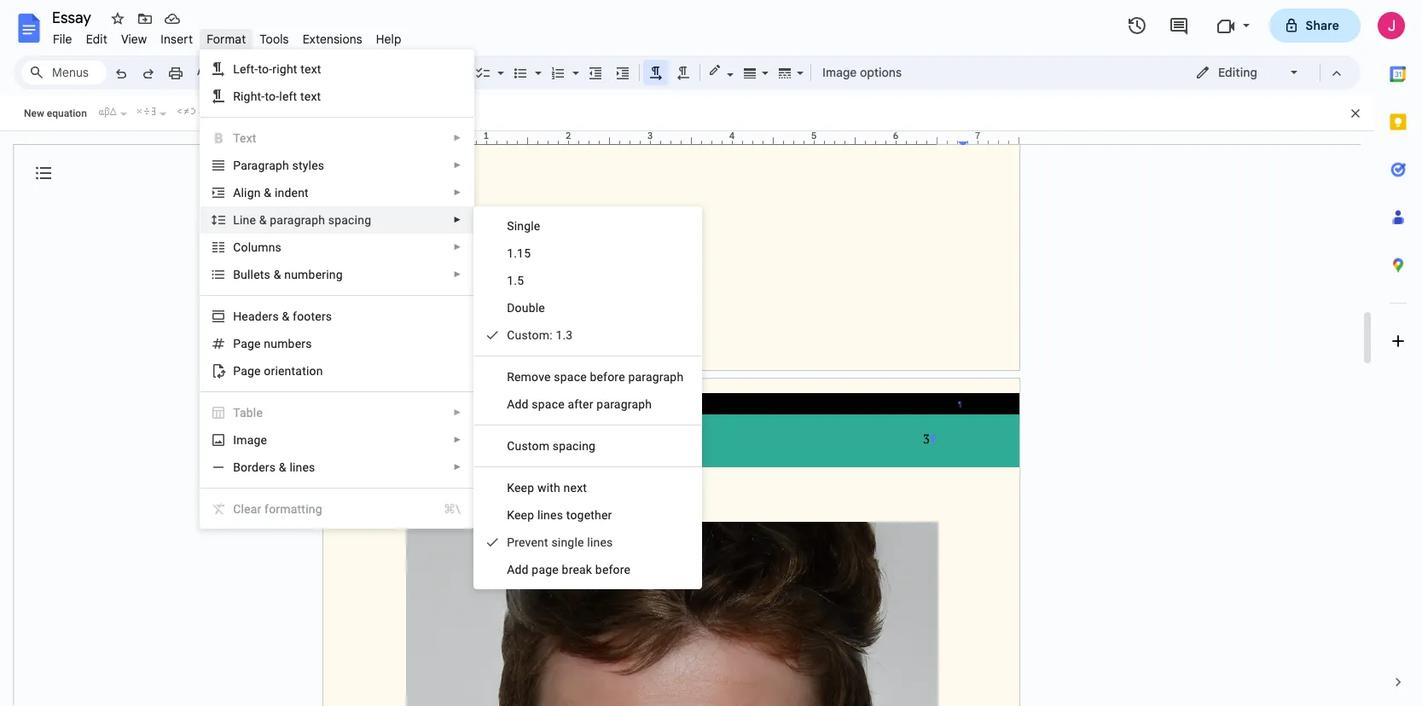 Task type: vqa. For each thing, say whether or not it's contained in the screenshot.


Task type: describe. For each thing, give the bounding box(es) containing it.
file
[[53, 32, 72, 47]]

0 vertical spatial t
[[260, 268, 264, 282]]

application containing share
[[0, 0, 1423, 707]]

revent
[[515, 536, 549, 550]]

single
[[552, 536, 584, 550]]

bulle t s & numbering
[[233, 268, 343, 282]]

lign
[[241, 186, 261, 200]]

format
[[207, 32, 246, 47]]

1 vertical spatial t
[[567, 509, 571, 522]]

prevent single lines p element
[[507, 536, 618, 550]]

& right borders on the left of the page
[[279, 461, 287, 475]]

columns n element
[[233, 241, 287, 254]]

1.3
[[556, 329, 573, 342]]

s
[[507, 219, 514, 233]]

tab list inside menu bar banner
[[1375, 50, 1423, 659]]

image options
[[823, 65, 902, 80]]

mbers
[[278, 337, 312, 351]]

1.15 1 element
[[507, 247, 536, 260]]

share
[[1306, 18, 1340, 33]]

ogether
[[571, 509, 612, 522]]

9 ► from the top
[[453, 463, 462, 472]]

n for u
[[264, 337, 271, 351]]

add page b r eak before
[[507, 563, 631, 577]]

menu item containing c
[[201, 496, 474, 523]]

paragraph styles p element
[[233, 159, 330, 172]]

► for a lign & indent
[[453, 188, 462, 197]]

table menu item
[[211, 405, 462, 422]]

s ingle
[[507, 219, 541, 233]]

custo m : 1.3
[[507, 329, 573, 342]]

remove space b efore paragraph
[[507, 370, 684, 384]]

h eaders & footers
[[233, 310, 332, 324]]

b for add page b
[[562, 563, 569, 577]]

keep lines t ogether
[[507, 509, 612, 522]]

add
[[507, 563, 529, 577]]

2 vertical spatial lines
[[588, 536, 613, 550]]

to- for right
[[258, 62, 273, 76]]

aragraph
[[241, 159, 289, 172]]

styles
[[292, 159, 325, 172]]

a for dd
[[507, 398, 515, 411]]

0 vertical spatial lines
[[290, 461, 315, 475]]

Menus field
[[21, 61, 107, 85]]

new equation button
[[20, 101, 91, 126]]

keep with n ext
[[507, 481, 587, 495]]

tools
[[260, 32, 289, 47]]

view menu item
[[114, 29, 154, 50]]

age
[[247, 434, 267, 447]]

colum
[[233, 241, 269, 254]]

► inside table menu item
[[453, 408, 462, 417]]

ri
[[233, 90, 244, 103]]

2 vertical spatial n
[[564, 481, 571, 495]]

editing button
[[1184, 60, 1313, 85]]

insert
[[161, 32, 193, 47]]

double d element
[[507, 301, 551, 315]]

keep lines together t element
[[507, 509, 618, 522]]

help menu item
[[369, 29, 409, 50]]

efore
[[597, 370, 626, 384]]

menu bar inside menu bar banner
[[46, 22, 409, 50]]

.15
[[514, 247, 531, 260]]

checklist menu image
[[493, 61, 504, 67]]

lear
[[241, 503, 262, 516]]

b for remove space
[[590, 370, 597, 384]]

misc image
[[134, 103, 158, 119]]

custom spacing c element
[[507, 440, 601, 453]]

add space after paragraph a element
[[507, 398, 657, 411]]

1
[[507, 247, 514, 260]]

table 2 element
[[233, 406, 268, 420]]

footers
[[293, 310, 332, 324]]

left
[[279, 90, 297, 103]]

5
[[517, 274, 524, 288]]

numbered list menu image
[[569, 61, 580, 67]]

l e ft-to-right text
[[233, 62, 321, 76]]

tools menu item
[[253, 29, 296, 50]]

& for ine
[[259, 213, 267, 227]]

1. 5
[[507, 274, 524, 288]]

r
[[569, 563, 573, 577]]

bulle
[[233, 268, 260, 282]]

menu containing s
[[474, 207, 703, 590]]

insert menu item
[[154, 29, 200, 50]]

numbering
[[284, 268, 343, 282]]

► inside text menu item
[[453, 133, 462, 143]]

ine
[[240, 213, 256, 227]]

a lign & indent
[[233, 186, 309, 200]]

ft-
[[246, 62, 258, 76]]

► for s & numbering
[[453, 270, 462, 279]]

text menu item
[[201, 125, 474, 152]]

help
[[376, 32, 402, 47]]

1.
[[507, 274, 517, 288]]

mode and view toolbar
[[1183, 55, 1351, 90]]

text for ft-to-right text
[[301, 62, 321, 76]]

m for i
[[237, 434, 247, 447]]

edit
[[86, 32, 107, 47]]

⌘\
[[444, 503, 461, 516]]

s for t
[[264, 268, 271, 282]]

colum n s
[[233, 241, 282, 254]]

main toolbar
[[106, 0, 911, 485]]

formatting
[[265, 503, 322, 516]]

0 vertical spatial paragraph
[[270, 213, 325, 227]]

menu bar banner
[[0, 0, 1423, 707]]

eaders
[[242, 310, 279, 324]]

i m age
[[233, 434, 267, 447]]

0 vertical spatial spacing
[[328, 213, 371, 227]]



Task type: locate. For each thing, give the bounding box(es) containing it.
0 vertical spatial p
[[233, 159, 241, 172]]

application
[[0, 0, 1423, 707]]

keep for keep with
[[507, 481, 535, 495]]

right
[[273, 62, 298, 76]]

paragraph for remove space b efore paragraph
[[629, 370, 684, 384]]

b
[[590, 370, 597, 384], [562, 563, 569, 577]]

1 ► from the top
[[453, 133, 462, 143]]

keep
[[507, 481, 535, 495], [507, 509, 535, 522]]

0 horizontal spatial a
[[233, 186, 241, 200]]

ouble
[[515, 301, 545, 315]]

with
[[538, 481, 561, 495]]

add page break before r element
[[507, 563, 636, 577]]

space
[[554, 370, 587, 384], [532, 398, 565, 411]]

1 horizontal spatial spacing
[[553, 440, 596, 453]]

m for custo
[[539, 329, 550, 342]]

1 .15
[[507, 247, 531, 260]]

a up ine
[[233, 186, 241, 200]]

right-to-left text g element
[[233, 90, 326, 103]]

image
[[823, 65, 857, 80]]

menu item
[[201, 496, 474, 523]]

0 vertical spatial c
[[507, 440, 515, 453]]

paragraph down efore
[[597, 398, 652, 411]]

► for p aragraph styles
[[453, 160, 462, 170]]

menu bar containing file
[[46, 22, 409, 50]]

d
[[507, 301, 515, 315]]

remove space before paragraph b element
[[507, 370, 689, 384]]

spacing right ustom
[[553, 440, 596, 453]]

7 ► from the top
[[453, 408, 462, 417]]

n up bulle t s & numbering
[[269, 241, 275, 254]]

indent
[[275, 186, 309, 200]]

space up a dd space after paragraph
[[554, 370, 587, 384]]

page for page n u mbers
[[233, 337, 261, 351]]

text for ht-to-left text
[[300, 90, 321, 103]]

extensions
[[303, 32, 363, 47]]

menu containing l
[[200, 50, 475, 529]]

table
[[233, 406, 263, 420]]

0 horizontal spatial lines
[[290, 461, 315, 475]]

align & indent a element
[[233, 186, 314, 200]]

0 vertical spatial text
[[301, 62, 321, 76]]

editing
[[1219, 65, 1258, 80]]

p aragraph styles
[[233, 159, 325, 172]]

s for n
[[275, 241, 282, 254]]

1 vertical spatial spacing
[[553, 440, 596, 453]]

1 vertical spatial s
[[264, 268, 271, 282]]

0 vertical spatial a
[[233, 186, 241, 200]]

page n u mbers
[[233, 337, 312, 351]]

& right eaders
[[282, 310, 290, 324]]

headers & footers h element
[[233, 310, 337, 324]]

c up "keep with n ext"
[[507, 440, 515, 453]]

menu bar
[[46, 22, 409, 50]]

1 vertical spatial b
[[562, 563, 569, 577]]

& for eaders
[[282, 310, 290, 324]]

⌘backslash element
[[423, 501, 461, 518]]

n left mbers
[[264, 337, 271, 351]]

0 horizontal spatial s
[[264, 268, 271, 282]]

share button
[[1270, 9, 1362, 43]]

l for ine
[[233, 213, 240, 227]]

c for lear
[[233, 503, 241, 516]]

custom: 1.3 m element
[[507, 329, 578, 342]]

space right dd
[[532, 398, 565, 411]]

to-
[[258, 62, 273, 76], [265, 90, 279, 103]]

to- right e
[[258, 62, 273, 76]]

paragraph
[[270, 213, 325, 227], [629, 370, 684, 384], [597, 398, 652, 411]]

page orientation 3 element
[[233, 364, 328, 378]]

n for s
[[269, 241, 275, 254]]

dd
[[515, 398, 529, 411]]

n right with
[[564, 481, 571, 495]]

a down remove at left bottom
[[507, 398, 515, 411]]

format menu item
[[200, 29, 253, 50]]

single s element
[[507, 219, 546, 233]]

0 horizontal spatial b
[[562, 563, 569, 577]]

keep up revent
[[507, 509, 535, 522]]

clear formatting c element
[[233, 503, 328, 516]]

m
[[539, 329, 550, 342], [237, 434, 247, 447]]

► for l ine & paragraph spacing
[[453, 215, 462, 225]]

page orientation
[[233, 364, 323, 378]]

1 vertical spatial space
[[532, 398, 565, 411]]

2 keep from the top
[[507, 509, 535, 522]]

page
[[532, 563, 559, 577]]

m down table
[[237, 434, 247, 447]]

0 vertical spatial keep
[[507, 481, 535, 495]]

& for lign
[[264, 186, 272, 200]]

extensions menu item
[[296, 29, 369, 50]]

edit menu item
[[79, 29, 114, 50]]

1 vertical spatial to-
[[265, 90, 279, 103]]

a for lign
[[233, 186, 241, 200]]

1 vertical spatial c
[[233, 503, 241, 516]]

1 vertical spatial n
[[264, 337, 271, 351]]

text right the left
[[300, 90, 321, 103]]

character image
[[95, 103, 119, 119]]

l
[[233, 62, 240, 76], [233, 213, 240, 227]]

t up single on the left bottom
[[567, 509, 571, 522]]

3 ► from the top
[[453, 188, 462, 197]]

1 horizontal spatial lines
[[538, 509, 563, 522]]

image options button
[[815, 60, 910, 85]]

left-to-right text e element
[[233, 62, 327, 76]]

orientation
[[264, 364, 323, 378]]

0 horizontal spatial spacing
[[328, 213, 371, 227]]

1 vertical spatial lines
[[538, 509, 563, 522]]

a dd space after paragraph
[[507, 398, 652, 411]]

:
[[550, 329, 553, 342]]

ht-
[[251, 90, 265, 103]]

c
[[507, 440, 515, 453], [233, 503, 241, 516]]

borders & lines
[[233, 461, 315, 475]]

l for e
[[233, 62, 240, 76]]

0 vertical spatial page
[[233, 337, 261, 351]]

s
[[275, 241, 282, 254], [264, 268, 271, 282]]

page left u
[[233, 337, 261, 351]]

u
[[271, 337, 278, 351]]

c lear formatting
[[233, 503, 322, 516]]

2 horizontal spatial lines
[[588, 536, 613, 550]]

1 keep from the top
[[507, 481, 535, 495]]

e
[[240, 62, 246, 76]]

1 vertical spatial page
[[233, 364, 261, 378]]

tab list
[[1375, 50, 1423, 659]]

paragraph down indent
[[270, 213, 325, 227]]

keep for keep lines
[[507, 509, 535, 522]]

text s element
[[233, 131, 262, 145]]

custo
[[507, 329, 539, 342]]

2 l from the top
[[233, 213, 240, 227]]

1 vertical spatial p
[[507, 536, 515, 550]]

lines
[[290, 461, 315, 475], [538, 509, 563, 522], [588, 536, 613, 550]]

2 page from the top
[[233, 364, 261, 378]]

a
[[233, 186, 241, 200], [507, 398, 515, 411]]

2 ► from the top
[[453, 160, 462, 170]]

equation
[[47, 108, 87, 120]]

l left ft- in the top of the page
[[233, 62, 240, 76]]

paragraph right efore
[[629, 370, 684, 384]]

to- for left
[[265, 90, 279, 103]]

&
[[264, 186, 272, 200], [259, 213, 267, 227], [274, 268, 281, 282], [282, 310, 290, 324], [279, 461, 287, 475]]

1 page from the top
[[233, 337, 261, 351]]

c down borders on the left of the page
[[233, 503, 241, 516]]

to- right the g
[[265, 90, 279, 103]]

l up colum
[[233, 213, 240, 227]]

keep left with
[[507, 481, 535, 495]]

i
[[233, 434, 237, 447]]

s right bulle
[[264, 268, 271, 282]]

p for aragraph
[[233, 159, 241, 172]]

t
[[260, 268, 264, 282], [567, 509, 571, 522]]

1 horizontal spatial a
[[507, 398, 515, 411]]

n
[[269, 241, 275, 254], [264, 337, 271, 351], [564, 481, 571, 495]]

1 vertical spatial text
[[300, 90, 321, 103]]

ingle
[[514, 219, 541, 233]]

0 vertical spatial n
[[269, 241, 275, 254]]

bullets & numbering t element
[[233, 268, 348, 282]]

1 vertical spatial a
[[507, 398, 515, 411]]

s right colum
[[275, 241, 282, 254]]

p down text
[[233, 159, 241, 172]]

view
[[121, 32, 147, 47]]

1 vertical spatial keep
[[507, 509, 535, 522]]

remove
[[507, 370, 551, 384]]

lines down ogether
[[588, 536, 613, 550]]

page down page n u mbers
[[233, 364, 261, 378]]

4 ► from the top
[[453, 215, 462, 225]]

Rename text field
[[46, 7, 101, 27]]

equations toolbar
[[0, 96, 1375, 131]]

2 vertical spatial paragraph
[[597, 398, 652, 411]]

eak
[[573, 563, 593, 577]]

spacing
[[328, 213, 371, 227], [553, 440, 596, 453]]

lines down keep with next n element
[[538, 509, 563, 522]]

0 horizontal spatial m
[[237, 434, 247, 447]]

l ine & paragraph spacing
[[233, 213, 371, 227]]

before
[[596, 563, 631, 577]]

p
[[233, 159, 241, 172], [507, 536, 515, 550]]

0 vertical spatial to-
[[258, 62, 273, 76]]

c ustom spacing
[[507, 440, 596, 453]]

ext
[[571, 481, 587, 495]]

1.5 5 element
[[507, 274, 529, 288]]

& right bulle
[[274, 268, 281, 282]]

1 vertical spatial l
[[233, 213, 240, 227]]

0 horizontal spatial c
[[233, 503, 241, 516]]

& right ine
[[259, 213, 267, 227]]

keep with next n element
[[507, 481, 592, 495]]

new equation
[[24, 108, 87, 120]]

after
[[568, 398, 594, 411]]

file menu item
[[46, 29, 79, 50]]

bulleted list menu image
[[531, 61, 542, 67]]

8 ► from the top
[[453, 435, 462, 445]]

0 horizontal spatial t
[[260, 268, 264, 282]]

1 horizontal spatial p
[[507, 536, 515, 550]]

relation image
[[173, 103, 197, 119]]

1 vertical spatial paragraph
[[629, 370, 684, 384]]

0 vertical spatial m
[[539, 329, 550, 342]]

p revent single lines
[[507, 536, 613, 550]]

0 vertical spatial space
[[554, 370, 587, 384]]

page
[[233, 337, 261, 351], [233, 364, 261, 378]]

lines up formatting
[[290, 461, 315, 475]]

right margin image
[[933, 131, 1019, 144]]

borders
[[233, 461, 276, 475]]

1 horizontal spatial b
[[590, 370, 597, 384]]

1 horizontal spatial m
[[539, 329, 550, 342]]

0 vertical spatial s
[[275, 241, 282, 254]]

►
[[453, 133, 462, 143], [453, 160, 462, 170], [453, 188, 462, 197], [453, 215, 462, 225], [453, 242, 462, 252], [453, 270, 462, 279], [453, 408, 462, 417], [453, 435, 462, 445], [453, 463, 462, 472]]

m left 1.3 at the left top of the page
[[539, 329, 550, 342]]

d ouble
[[507, 301, 545, 315]]

b left eak on the bottom of page
[[562, 563, 569, 577]]

spacing up numbering
[[328, 213, 371, 227]]

new
[[24, 108, 44, 120]]

ri g ht-to-left text
[[233, 90, 321, 103]]

Star checkbox
[[106, 7, 130, 31]]

text right right
[[301, 62, 321, 76]]

5 ► from the top
[[453, 242, 462, 252]]

line & paragraph spacing l element
[[233, 213, 377, 227]]

0 horizontal spatial p
[[233, 159, 241, 172]]

► for s
[[453, 242, 462, 252]]

b up 'add space after paragraph a' element
[[590, 370, 597, 384]]

0 vertical spatial b
[[590, 370, 597, 384]]

6 ► from the top
[[453, 270, 462, 279]]

1 horizontal spatial s
[[275, 241, 282, 254]]

page numbers u element
[[233, 337, 317, 351]]

& right lign
[[264, 186, 272, 200]]

borders & lines q element
[[233, 461, 321, 475]]

1 horizontal spatial c
[[507, 440, 515, 453]]

image m element
[[233, 434, 272, 447]]

page for page orientation
[[233, 364, 261, 378]]

► for age
[[453, 435, 462, 445]]

1 l from the top
[[233, 62, 240, 76]]

ustom
[[515, 440, 550, 453]]

0 vertical spatial l
[[233, 62, 240, 76]]

p for revent
[[507, 536, 515, 550]]

text
[[233, 131, 257, 145]]

options
[[860, 65, 902, 80]]

1 horizontal spatial t
[[567, 509, 571, 522]]

c for ustom
[[507, 440, 515, 453]]

p up add
[[507, 536, 515, 550]]

h
[[233, 310, 242, 324]]

g
[[244, 90, 251, 103]]

1 vertical spatial m
[[237, 434, 247, 447]]

t down columns n element in the top left of the page
[[260, 268, 264, 282]]

menu
[[200, 50, 475, 529], [474, 207, 703, 590]]

paragraph for a dd space after paragraph
[[597, 398, 652, 411]]



